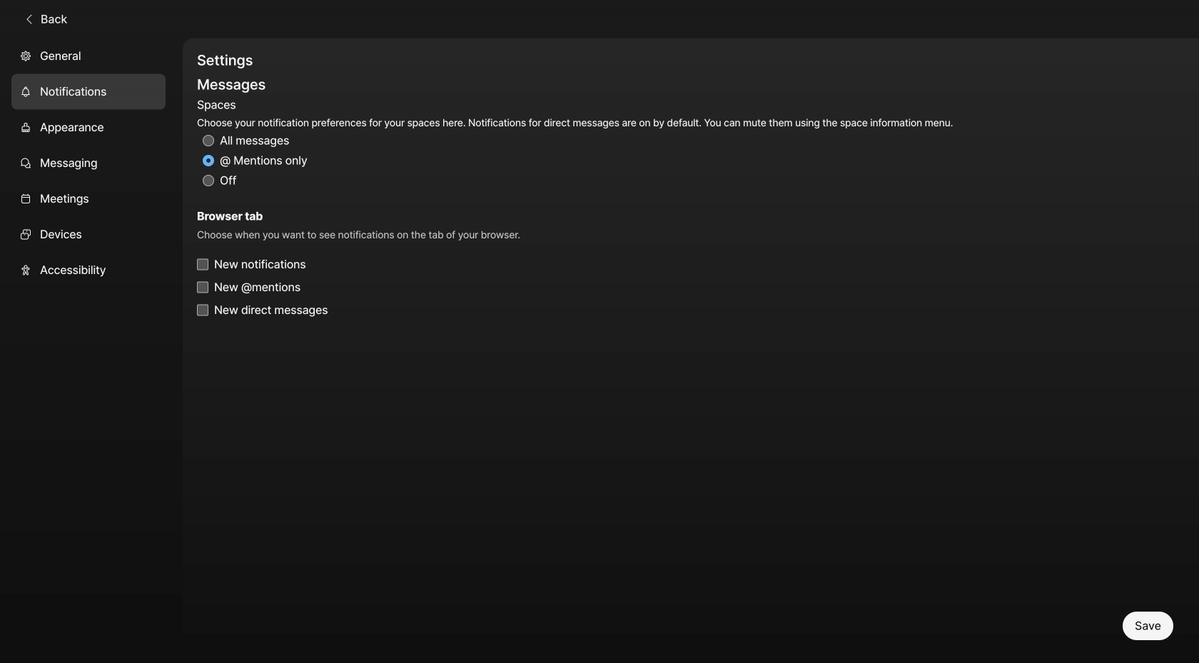 Task type: vqa. For each thing, say whether or not it's contained in the screenshot.
cancel_16 icon
no



Task type: locate. For each thing, give the bounding box(es) containing it.
option group
[[197, 95, 953, 191]]

All messages radio
[[203, 135, 214, 146]]

devices tab
[[11, 217, 166, 252]]

meetings tab
[[11, 181, 166, 217]]

@ Mentions only radio
[[203, 155, 214, 166]]

Off radio
[[203, 175, 214, 186]]

accessibility tab
[[11, 252, 166, 288]]

messaging tab
[[11, 145, 166, 181]]



Task type: describe. For each thing, give the bounding box(es) containing it.
notifications tab
[[11, 74, 166, 110]]

general tab
[[11, 38, 166, 74]]

settings navigation
[[0, 38, 183, 663]]

appearance tab
[[11, 110, 166, 145]]



